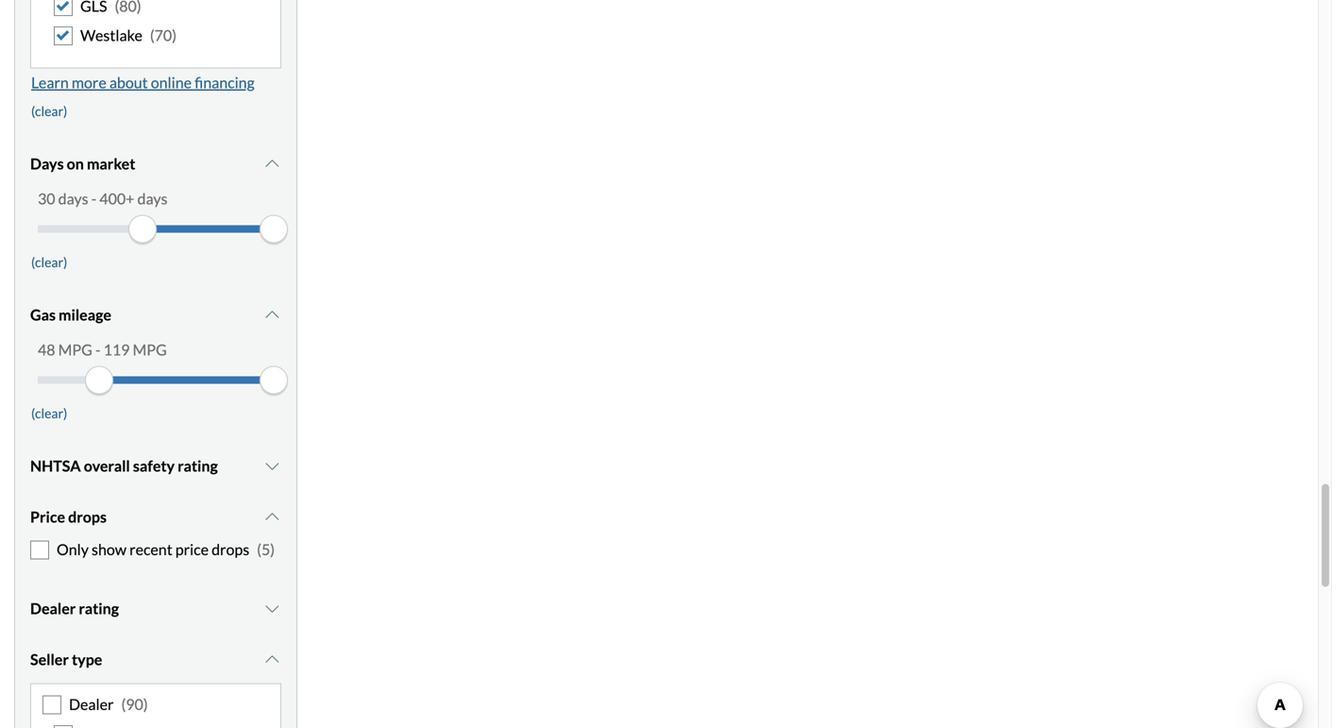 Task type: describe. For each thing, give the bounding box(es) containing it.
nhtsa overall safety rating
[[30, 456, 218, 475]]

seller
[[30, 650, 69, 669]]

seller type button
[[30, 636, 281, 683]]

30 days - 400+ days
[[38, 189, 168, 208]]

gas mileage button
[[30, 291, 281, 338]]

400+
[[99, 189, 135, 208]]

(clear) button for days
[[30, 248, 68, 276]]

chevron down image inside the "nhtsa overall safety rating" dropdown button
[[263, 458, 281, 473]]

mileage
[[59, 305, 111, 324]]

safety
[[133, 456, 175, 475]]

learn more about online financing
[[31, 73, 255, 91]]

learn more about online financing button
[[30, 68, 256, 97]]

- for 400+
[[91, 189, 97, 208]]

dealer rating button
[[30, 585, 281, 632]]

1 (clear) from the top
[[31, 103, 67, 119]]

chevron down image for 48 mpg - 119 mpg
[[263, 307, 281, 322]]

chevron down image
[[263, 601, 281, 616]]

- for 119
[[95, 340, 101, 359]]

(clear) button for gas
[[30, 399, 68, 427]]

2 mpg from the left
[[133, 340, 167, 359]]

online
[[151, 73, 192, 91]]

show
[[92, 540, 127, 558]]

1 vertical spatial drops
[[212, 540, 249, 558]]

recent
[[129, 540, 173, 558]]

only show recent price drops
[[57, 540, 249, 558]]

(clear) for days
[[31, 254, 67, 270]]

dealer for dealer (2)
[[69, 695, 114, 714]]

dealer rating
[[30, 599, 119, 618]]

only
[[57, 540, 89, 558]]

type
[[72, 650, 102, 669]]

westlake
[[80, 26, 142, 45]]

dealer (2)
[[69, 695, 139, 714]]



Task type: vqa. For each thing, say whether or not it's contained in the screenshot.
Advertisement region
no



Task type: locate. For each thing, give the bounding box(es) containing it.
financing
[[195, 73, 255, 91]]

(clear) for gas
[[31, 405, 67, 421]]

drops inside dropdown button
[[68, 507, 107, 526]]

2 vertical spatial (clear)
[[31, 405, 67, 421]]

1 vertical spatial rating
[[79, 599, 119, 618]]

mpg
[[58, 340, 92, 359], [133, 340, 167, 359]]

48
[[38, 340, 55, 359]]

(clear) up nhtsa
[[31, 405, 67, 421]]

(clear) button up nhtsa
[[30, 399, 68, 427]]

price
[[175, 540, 209, 558]]

chevron down image inside seller type dropdown button
[[263, 652, 281, 667]]

drops
[[68, 507, 107, 526], [212, 540, 249, 558]]

1 vertical spatial (clear) button
[[30, 248, 68, 276]]

1 horizontal spatial mpg
[[133, 340, 167, 359]]

price
[[30, 507, 65, 526]]

30
[[38, 189, 55, 208]]

price drops button
[[30, 493, 281, 541]]

1 (clear) button from the top
[[30, 97, 68, 125]]

dealer
[[30, 599, 76, 618], [69, 695, 114, 714]]

1 days from the left
[[58, 189, 88, 208]]

chevron down image inside 'price drops' dropdown button
[[263, 509, 281, 524]]

(clear) button down learn
[[30, 97, 68, 125]]

2 days from the left
[[137, 189, 168, 208]]

1 horizontal spatial drops
[[212, 540, 249, 558]]

119
[[104, 340, 130, 359]]

(2)
[[121, 695, 139, 714]]

mpg right 48
[[58, 340, 92, 359]]

mpg right the 119
[[133, 340, 167, 359]]

days
[[30, 154, 64, 173]]

0 vertical spatial dealer
[[30, 599, 76, 618]]

chevron down image for dealer
[[263, 652, 281, 667]]

1 mpg from the left
[[58, 340, 92, 359]]

3 (clear) button from the top
[[30, 399, 68, 427]]

1 vertical spatial dealer
[[69, 695, 114, 714]]

- left 400+
[[91, 189, 97, 208]]

2 (clear) from the top
[[31, 254, 67, 270]]

2 (clear) button from the top
[[30, 248, 68, 276]]

4 chevron down image from the top
[[263, 509, 281, 524]]

2 chevron down image from the top
[[263, 307, 281, 322]]

rating right safety
[[178, 456, 218, 475]]

days on market button
[[30, 140, 281, 187]]

(clear) up "gas"
[[31, 254, 67, 270]]

dealer inside dropdown button
[[30, 599, 76, 618]]

days
[[58, 189, 88, 208], [137, 189, 168, 208]]

48 mpg - 119 mpg
[[38, 340, 167, 359]]

gas
[[30, 305, 56, 324]]

drops up only
[[68, 507, 107, 526]]

5 chevron down image from the top
[[263, 652, 281, 667]]

0 horizontal spatial rating
[[79, 599, 119, 618]]

chevron down image for 30 days - 400+ days
[[263, 156, 281, 171]]

dealer left (2)
[[69, 695, 114, 714]]

dealer for dealer rating
[[30, 599, 76, 618]]

days right the 30
[[58, 189, 88, 208]]

- left the 119
[[95, 340, 101, 359]]

rating up type
[[79, 599, 119, 618]]

(clear)
[[31, 103, 67, 119], [31, 254, 67, 270], [31, 405, 67, 421]]

learn
[[31, 73, 69, 91]]

0 vertical spatial rating
[[178, 456, 218, 475]]

0 vertical spatial drops
[[68, 507, 107, 526]]

drops right price
[[212, 540, 249, 558]]

days on market
[[30, 154, 135, 173]]

market
[[87, 154, 135, 173]]

chevron down image inside 'days on market' dropdown button
[[263, 156, 281, 171]]

0 vertical spatial (clear)
[[31, 103, 67, 119]]

2 vertical spatial (clear) button
[[30, 399, 68, 427]]

nhtsa overall safety rating button
[[30, 442, 281, 490]]

1 vertical spatial -
[[95, 340, 101, 359]]

days down 'days on market' dropdown button
[[137, 189, 168, 208]]

(clear) button up "gas"
[[30, 248, 68, 276]]

0 vertical spatial -
[[91, 189, 97, 208]]

dealer up seller
[[30, 599, 76, 618]]

chevron down image inside gas mileage dropdown button
[[263, 307, 281, 322]]

0 horizontal spatial drops
[[68, 507, 107, 526]]

1 chevron down image from the top
[[263, 156, 281, 171]]

1 horizontal spatial rating
[[178, 456, 218, 475]]

-
[[91, 189, 97, 208], [95, 340, 101, 359]]

0 vertical spatial (clear) button
[[30, 97, 68, 125]]

0 horizontal spatial mpg
[[58, 340, 92, 359]]

chevron down image
[[263, 156, 281, 171], [263, 307, 281, 322], [263, 458, 281, 473], [263, 509, 281, 524], [263, 652, 281, 667]]

overall
[[84, 456, 130, 475]]

gas mileage
[[30, 305, 111, 324]]

(clear) button
[[30, 97, 68, 125], [30, 248, 68, 276], [30, 399, 68, 427]]

about
[[109, 73, 148, 91]]

more
[[72, 73, 106, 91]]

0 horizontal spatial days
[[58, 189, 88, 208]]

rating
[[178, 456, 218, 475], [79, 599, 119, 618]]

1 vertical spatial (clear)
[[31, 254, 67, 270]]

3 (clear) from the top
[[31, 405, 67, 421]]

price drops
[[30, 507, 107, 526]]

3 chevron down image from the top
[[263, 458, 281, 473]]

on
[[67, 154, 84, 173]]

nhtsa
[[30, 456, 81, 475]]

1 horizontal spatial days
[[137, 189, 168, 208]]

(clear) down learn
[[31, 103, 67, 119]]

seller type
[[30, 650, 102, 669]]



